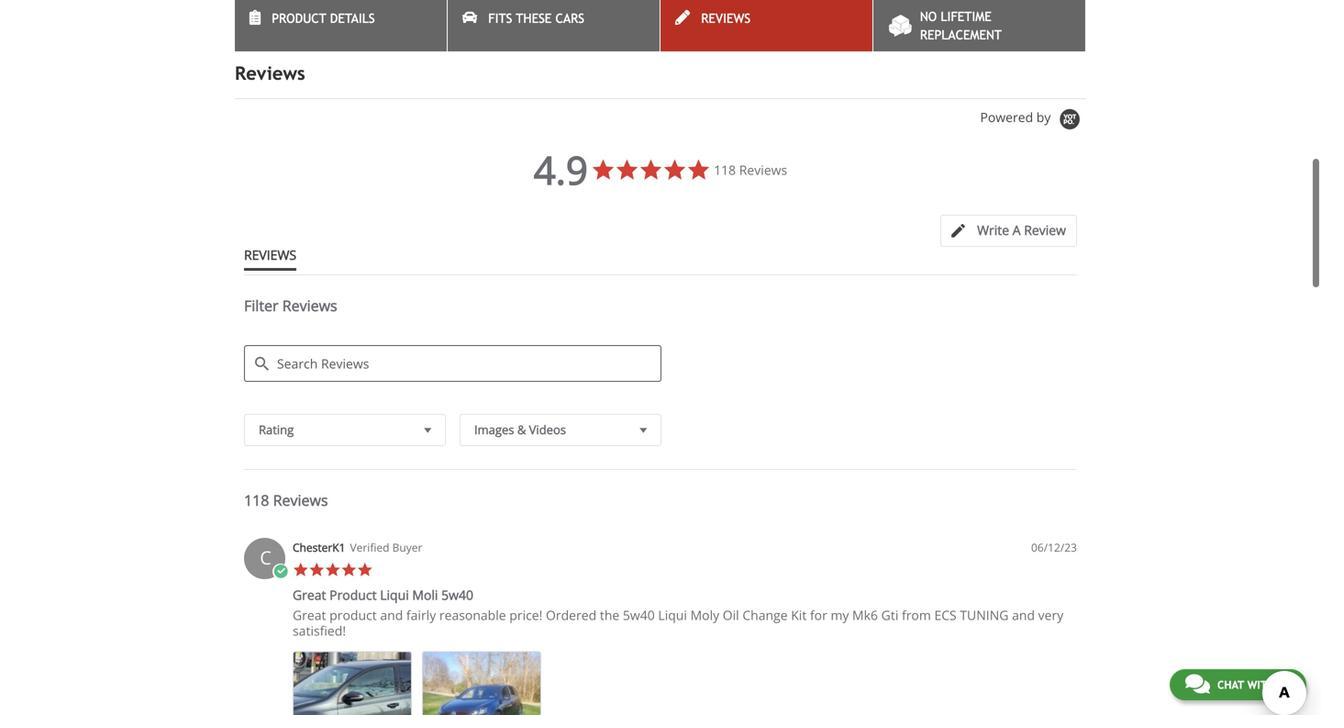Task type: vqa. For each thing, say whether or not it's contained in the screenshot.
Fits These Cars link
yes



Task type: locate. For each thing, give the bounding box(es) containing it.
reasonable
[[440, 606, 506, 624]]

by
[[1037, 108, 1051, 126]]

1 horizontal spatial 5w40
[[623, 606, 655, 624]]

1 vertical spatial 118
[[244, 490, 269, 510]]

2 list item from the left
[[422, 651, 542, 715]]

1 horizontal spatial list item
[[422, 651, 542, 715]]

0 horizontal spatial star image
[[309, 562, 325, 578]]

write a review
[[978, 221, 1067, 239]]

chat with us
[[1218, 678, 1292, 691]]

fits these cars
[[489, 11, 585, 26]]

product left 'details'
[[272, 11, 326, 26]]

c
[[260, 545, 272, 570]]

1 vertical spatial 5w40
[[623, 606, 655, 624]]

list item down reasonable
[[422, 651, 542, 715]]

5w40 up reasonable
[[442, 586, 474, 604]]

0 horizontal spatial 118
[[244, 490, 269, 510]]

0 horizontal spatial 118 reviews
[[244, 490, 328, 510]]

1 horizontal spatial 118 reviews
[[714, 161, 788, 179]]

and
[[380, 606, 403, 624], [1013, 606, 1035, 624]]

reviews
[[244, 246, 297, 264]]

118 reviews
[[714, 161, 788, 179], [244, 490, 328, 510]]

down triangle image
[[420, 421, 436, 439]]

reviews link
[[661, 0, 873, 51]]

5w40 right the
[[623, 606, 655, 624]]

star image down chesterk1 verified buyer
[[341, 562, 357, 578]]

and left very
[[1013, 606, 1035, 624]]

list
[[293, 651, 1078, 715]]

list item
[[293, 651, 412, 715], [422, 651, 542, 715]]

1 horizontal spatial and
[[1013, 606, 1035, 624]]

great
[[293, 586, 326, 604], [293, 606, 326, 624]]

2 star image from the left
[[325, 562, 341, 578]]

list item down satisfied! at the left bottom of the page
[[293, 651, 412, 715]]

great left product
[[293, 606, 326, 624]]

star image right the circle checkmark icon
[[293, 562, 309, 578]]

1 horizontal spatial product
[[330, 586, 377, 604]]

1 vertical spatial 118 reviews
[[244, 490, 328, 510]]

images
[[475, 422, 514, 438]]

liqui left 'moly'
[[659, 606, 687, 624]]

chesterk1
[[293, 540, 346, 555]]

write
[[978, 221, 1010, 239]]

no
[[921, 9, 937, 24]]

product
[[272, 11, 326, 26], [330, 586, 377, 604]]

star image
[[309, 562, 325, 578], [357, 562, 373, 578]]

star image down chesterk1
[[309, 562, 325, 578]]

star image
[[293, 562, 309, 578], [325, 562, 341, 578], [341, 562, 357, 578]]

1 vertical spatial great
[[293, 606, 326, 624]]

0 vertical spatial product
[[272, 11, 326, 26]]

and left fairly
[[380, 606, 403, 624]]

liqui
[[380, 586, 409, 604], [659, 606, 687, 624]]

review date 06/12/23 element
[[1032, 540, 1078, 556]]

reviews
[[702, 11, 751, 26], [235, 63, 305, 84], [740, 161, 788, 179], [282, 296, 337, 315], [273, 490, 328, 510]]

verified
[[350, 540, 390, 555]]

1 vertical spatial liqui
[[659, 606, 687, 624]]

0 vertical spatial great
[[293, 586, 326, 604]]

06/12/23
[[1032, 540, 1078, 555]]

0 vertical spatial 5w40
[[442, 586, 474, 604]]

118
[[714, 161, 736, 179], [244, 490, 269, 510]]

1 horizontal spatial star image
[[357, 562, 373, 578]]

image of review by chesterk1 on 12 jun 2023 number 1 image
[[293, 651, 412, 715]]

buyer
[[393, 540, 423, 555]]

0 horizontal spatial product
[[272, 11, 326, 26]]

image of review by chesterk1 on 12 jun 2023 number 2 image
[[422, 651, 542, 715]]

no lifetime replacement
[[921, 9, 1002, 42]]

great up satisfied! at the left bottom of the page
[[293, 586, 326, 604]]

1 star image from the left
[[309, 562, 325, 578]]

Images & Videos Filter field
[[460, 414, 662, 446]]

moly
[[691, 606, 720, 624]]

0 horizontal spatial list item
[[293, 651, 412, 715]]

1 horizontal spatial 118
[[714, 161, 736, 179]]

star image down verified
[[357, 562, 373, 578]]

product
[[330, 606, 377, 624]]

5w40
[[442, 586, 474, 604], [623, 606, 655, 624]]

1 vertical spatial product
[[330, 586, 377, 604]]

chesterk1 verified buyer
[[293, 540, 423, 555]]

reviews inside 'heading'
[[282, 296, 337, 315]]

videos
[[529, 422, 566, 438]]

0 vertical spatial 118 reviews
[[714, 161, 788, 179]]

filter
[[244, 296, 279, 315]]

star image down chesterk1
[[325, 562, 341, 578]]

product up product
[[330, 586, 377, 604]]

0 horizontal spatial and
[[380, 606, 403, 624]]

1 and from the left
[[380, 606, 403, 624]]

&
[[518, 422, 526, 438]]

0 horizontal spatial liqui
[[380, 586, 409, 604]]

2 and from the left
[[1013, 606, 1035, 624]]

0 vertical spatial liqui
[[380, 586, 409, 604]]

with
[[1248, 678, 1275, 691]]

ecs
[[935, 606, 957, 624]]

liqui left moli
[[380, 586, 409, 604]]

product inside great product liqui moli 5w40 great product and fairly reasonable price! ordered the 5w40 liqui moly oil change kit for my mk6 gti from ecs tuning and very satisfied!
[[330, 586, 377, 604]]

great product liqui moli 5w40 heading
[[293, 586, 474, 607]]

filter reviews heading
[[244, 296, 1078, 332]]



Task type: describe. For each thing, give the bounding box(es) containing it.
ordered
[[546, 606, 597, 624]]

tuning
[[961, 606, 1009, 624]]

fits
[[489, 11, 513, 26]]

0 vertical spatial 118
[[714, 161, 736, 179]]

Search Reviews search field
[[244, 345, 662, 382]]

write a review button
[[941, 215, 1078, 247]]

powered by link
[[981, 108, 1087, 131]]

powered by
[[981, 108, 1055, 126]]

fairly
[[407, 606, 436, 624]]

2 great from the top
[[293, 606, 326, 624]]

product details
[[272, 11, 375, 26]]

moli
[[413, 586, 438, 604]]

down triangle image
[[636, 421, 652, 439]]

4.9
[[534, 143, 588, 196]]

great product liqui moli 5w40 great product and fairly reasonable price! ordered the 5w40 liqui moly oil change kit for my mk6 gti from ecs tuning and very satisfied!
[[293, 586, 1064, 640]]

Rating Filter field
[[244, 414, 446, 446]]

product details link
[[235, 0, 447, 51]]

rating
[[259, 422, 294, 438]]

these
[[516, 11, 552, 26]]

0 horizontal spatial 5w40
[[442, 586, 474, 604]]

verified buyer heading
[[350, 540, 423, 556]]

lifetime
[[941, 9, 992, 24]]

1 list item from the left
[[293, 651, 412, 715]]

mk6
[[853, 606, 879, 624]]

powered
[[981, 108, 1034, 126]]

price!
[[510, 606, 543, 624]]

gti
[[882, 606, 899, 624]]

magnifying glass image
[[255, 357, 269, 371]]

cars
[[556, 11, 585, 26]]

kit
[[791, 606, 807, 624]]

change
[[743, 606, 788, 624]]

write no frame image
[[952, 224, 975, 238]]

satisfied!
[[293, 622, 346, 640]]

2 star image from the left
[[357, 562, 373, 578]]

replacement
[[921, 28, 1002, 42]]

my
[[831, 606, 850, 624]]

for
[[811, 606, 828, 624]]

chat
[[1218, 678, 1245, 691]]

details
[[330, 11, 375, 26]]

1 great from the top
[[293, 586, 326, 604]]

chat with us link
[[1170, 669, 1307, 700]]

images & videos
[[475, 422, 566, 438]]

us
[[1278, 678, 1292, 691]]

review
[[1025, 221, 1067, 239]]

3 star image from the left
[[341, 562, 357, 578]]

the
[[600, 606, 620, 624]]

filter reviews
[[244, 296, 337, 315]]

a
[[1013, 221, 1021, 239]]

from
[[902, 606, 932, 624]]

oil
[[723, 606, 740, 624]]

no lifetime replacement link
[[874, 0, 1086, 51]]

product inside 'link'
[[272, 11, 326, 26]]

4.9 star rating element
[[534, 143, 588, 196]]

1 star image from the left
[[293, 562, 309, 578]]

comments image
[[1186, 673, 1211, 695]]

circle checkmark image
[[273, 564, 289, 580]]

fits these cars link
[[448, 0, 660, 51]]

very
[[1039, 606, 1064, 624]]

1 horizontal spatial liqui
[[659, 606, 687, 624]]



